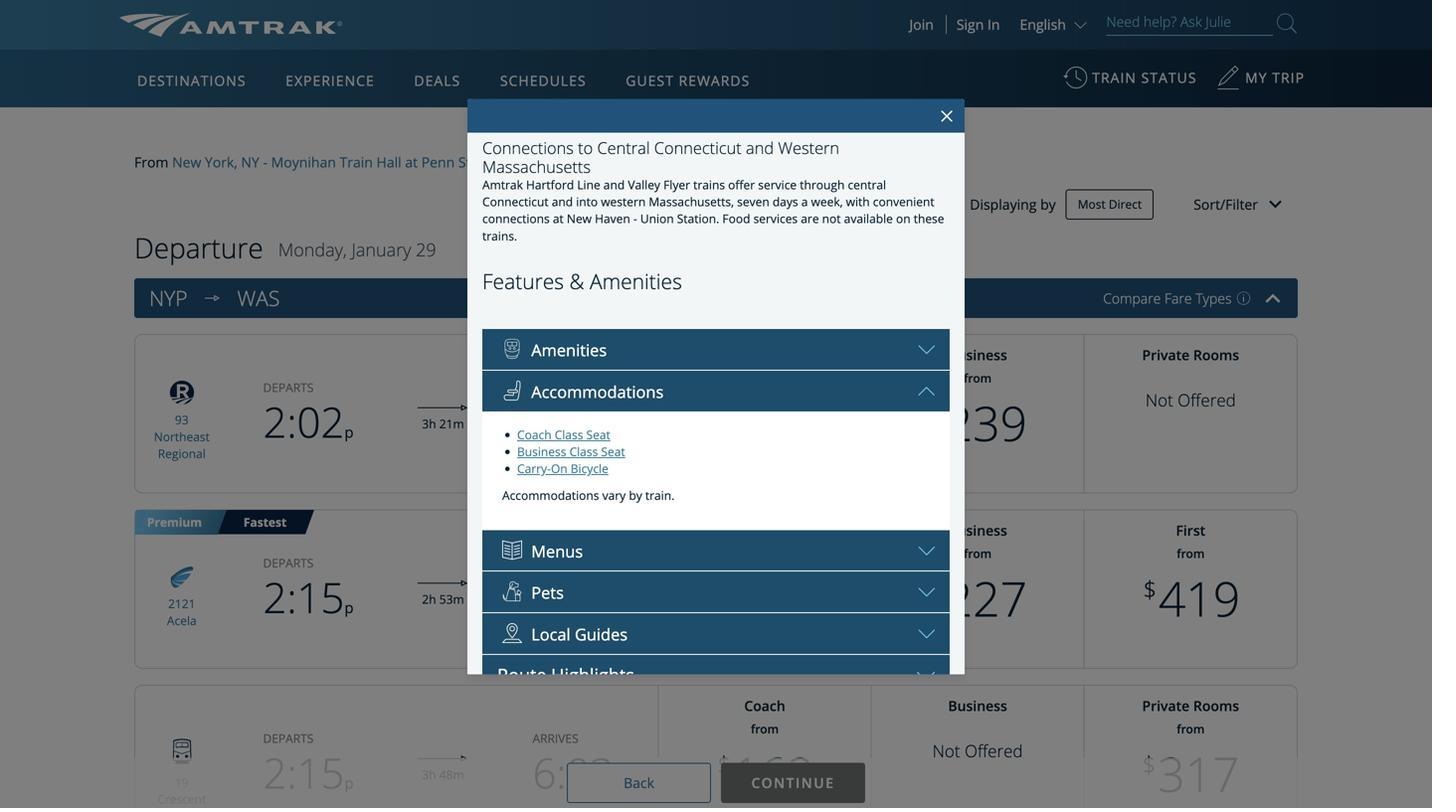 Task type: vqa. For each thing, say whether or not it's contained in the screenshot.
Northeast
yes



Task type: locate. For each thing, give the bounding box(es) containing it.
washington,
[[503, 153, 584, 172]]

0 vertical spatial 3h
[[422, 416, 436, 432]]

station
[[661, 153, 706, 172]]

continue
[[751, 774, 835, 793]]

1 vertical spatial 2:15
[[263, 745, 345, 802]]

most direct
[[1078, 196, 1142, 212]]

new york, ny - moynihan train hall at penn sta. button
[[172, 152, 482, 172]]

regions map image
[[193, 166, 671, 444]]

schedules link
[[492, 50, 594, 107]]

back button
[[567, 763, 711, 804]]

my trip
[[1245, 68, 1305, 87]]

train status
[[1092, 68, 1197, 87]]

1 3h from the top
[[422, 416, 436, 432]]

p inside 6:03 p
[[614, 773, 623, 794]]

2 - from the left
[[610, 153, 614, 172]]

displaying
[[970, 195, 1037, 214]]

rewards
[[679, 71, 750, 90]]

ny
[[241, 153, 259, 172]]

2 3h from the top
[[422, 767, 436, 783]]

amtrak image
[[119, 13, 342, 37]]

join button
[[898, 15, 947, 34]]

acela link
[[167, 613, 197, 629]]

5:08
[[533, 569, 614, 626]]

48m
[[439, 767, 464, 783]]

direct
[[1109, 196, 1142, 212]]

3h
[[422, 416, 436, 432], [422, 767, 436, 783]]

most direct button
[[1066, 189, 1154, 220]]

-
[[263, 153, 268, 172], [610, 153, 614, 172]]

3h for 2:02
[[422, 416, 436, 432]]

compare fare types
[[1103, 289, 1232, 308]]

2h 53m
[[422, 591, 464, 608]]

northeast
[[154, 429, 210, 445]]

1 2:15 p from the top
[[263, 569, 354, 626]]

from new york, ny - moynihan train hall at penn sta. to washington, dc - union station
[[134, 153, 706, 172]]

19 crescent
[[157, 775, 206, 808]]

0 vertical spatial 2:15 p
[[263, 569, 354, 626]]

× document
[[467, 0, 965, 774]]

1 2:15 from the top
[[263, 569, 345, 626]]

2h
[[422, 591, 436, 608]]

sign
[[957, 15, 984, 34]]

0 vertical spatial 2:15
[[263, 569, 345, 626]]

new york, ny heading
[[149, 284, 197, 312]]

northeast regional train icon image
[[162, 376, 202, 409]]

crescent link
[[157, 791, 206, 808]]

application
[[193, 166, 671, 444]]

6:03
[[533, 745, 614, 802]]

new
[[172, 153, 201, 172]]

1 vertical spatial 3h
[[422, 767, 436, 783]]

p
[[345, 422, 354, 443], [345, 598, 354, 618], [614, 598, 623, 618], [345, 773, 354, 794], [614, 773, 623, 794]]

destinations
[[137, 71, 246, 90]]

5:08 p
[[533, 569, 623, 626]]

3h left 48m
[[422, 767, 436, 783]]

- right the ny
[[263, 153, 268, 172]]

2:15
[[263, 569, 345, 626], [263, 745, 345, 802]]

destinations button
[[129, 53, 254, 108]]

3h for 2:15
[[422, 767, 436, 783]]

continue button
[[721, 763, 865, 804]]

- right the dc
[[610, 153, 614, 172]]

from
[[134, 153, 169, 172]]

select
[[119, 48, 196, 86]]

2:15 p
[[263, 569, 354, 626], [263, 745, 354, 802]]

banner
[[0, 0, 1432, 459]]

select your trip
[[119, 48, 322, 86]]

1 horizontal spatial -
[[610, 153, 614, 172]]

0 horizontal spatial -
[[263, 153, 268, 172]]

washington, dc heading
[[237, 284, 290, 312]]

3h left 21m
[[422, 416, 436, 432]]

1 vertical spatial 2:15 p
[[263, 745, 354, 802]]

northeast regional link
[[154, 429, 210, 462]]

experience
[[286, 71, 375, 90]]

guest rewards
[[626, 71, 750, 90]]

back
[[624, 774, 654, 793]]

banner containing join
[[0, 0, 1432, 459]]

sta.
[[458, 153, 482, 172]]

crescent train icon image
[[162, 733, 202, 772]]

nyp
[[149, 284, 187, 312]]



Task type: describe. For each thing, give the bounding box(es) containing it.
displaying by
[[970, 195, 1056, 214]]

6:03 p
[[533, 745, 623, 802]]

sign in
[[957, 15, 1000, 34]]

train status link
[[1063, 59, 1197, 107]]

compare
[[1103, 289, 1161, 308]]

join
[[910, 15, 934, 34]]

application inside banner
[[193, 166, 671, 444]]

1 - from the left
[[263, 153, 268, 172]]

19
[[175, 775, 189, 791]]

deals
[[414, 71, 461, 90]]

washington, dc - union station button
[[503, 152, 706, 172]]

york,
[[205, 153, 238, 172]]

search icon image
[[1277, 9, 1297, 37]]

train
[[340, 153, 373, 172]]

trip
[[271, 48, 322, 86]]

fare
[[1165, 289, 1192, 308]]

union
[[618, 153, 657, 172]]

moynihan
[[271, 153, 336, 172]]

3h 48m
[[422, 767, 464, 783]]

× button
[[936, 97, 958, 135]]

to
[[486, 153, 499, 172]]

sign in button
[[957, 15, 1000, 34]]

premium
[[147, 514, 202, 531]]

93
[[175, 412, 189, 428]]

Please enter your search item search field
[[1106, 10, 1273, 36]]

93 northeast regional
[[154, 412, 210, 462]]

2121
[[168, 596, 195, 612]]

2:02 p
[[263, 394, 354, 451]]

21m
[[439, 416, 464, 432]]

2:02
[[263, 394, 345, 451]]

deals button
[[406, 53, 469, 108]]

at
[[405, 153, 418, 172]]

most
[[1078, 196, 1106, 212]]

compare fare types button
[[1103, 289, 1251, 308]]

3h 21m
[[422, 416, 464, 432]]

guest rewards button
[[618, 53, 758, 108]]

my
[[1245, 68, 1268, 87]]

acela
[[167, 613, 197, 629]]

2 2:15 p from the top
[[263, 745, 354, 802]]

acela train icon image
[[162, 560, 202, 593]]

departure
[[134, 229, 263, 267]]

english button
[[1020, 15, 1092, 34]]

penn
[[421, 153, 455, 172]]

p inside 2:02 p
[[345, 422, 354, 443]]

was
[[237, 284, 280, 312]]

trip
[[1272, 68, 1305, 87]]

hall
[[376, 153, 402, 172]]

53m
[[439, 591, 464, 608]]

schedules
[[500, 71, 586, 90]]

in
[[988, 15, 1000, 34]]

train
[[1092, 68, 1137, 87]]

regional
[[158, 445, 206, 462]]

by
[[1040, 195, 1056, 214]]

p inside 5:08 p
[[614, 598, 623, 618]]

experience button
[[278, 53, 383, 108]]

english
[[1020, 15, 1066, 34]]

×
[[940, 99, 954, 132]]

select image
[[197, 284, 227, 314]]

dc
[[587, 153, 606, 172]]

your
[[203, 48, 264, 86]]

5:23
[[533, 394, 614, 451]]

guest
[[626, 71, 674, 90]]

my trip button
[[1217, 59, 1305, 107]]

2121 acela
[[167, 596, 197, 629]]

status
[[1141, 68, 1197, 87]]

crescent
[[157, 791, 206, 808]]

2 2:15 from the top
[[263, 745, 345, 802]]

types
[[1196, 289, 1232, 308]]



